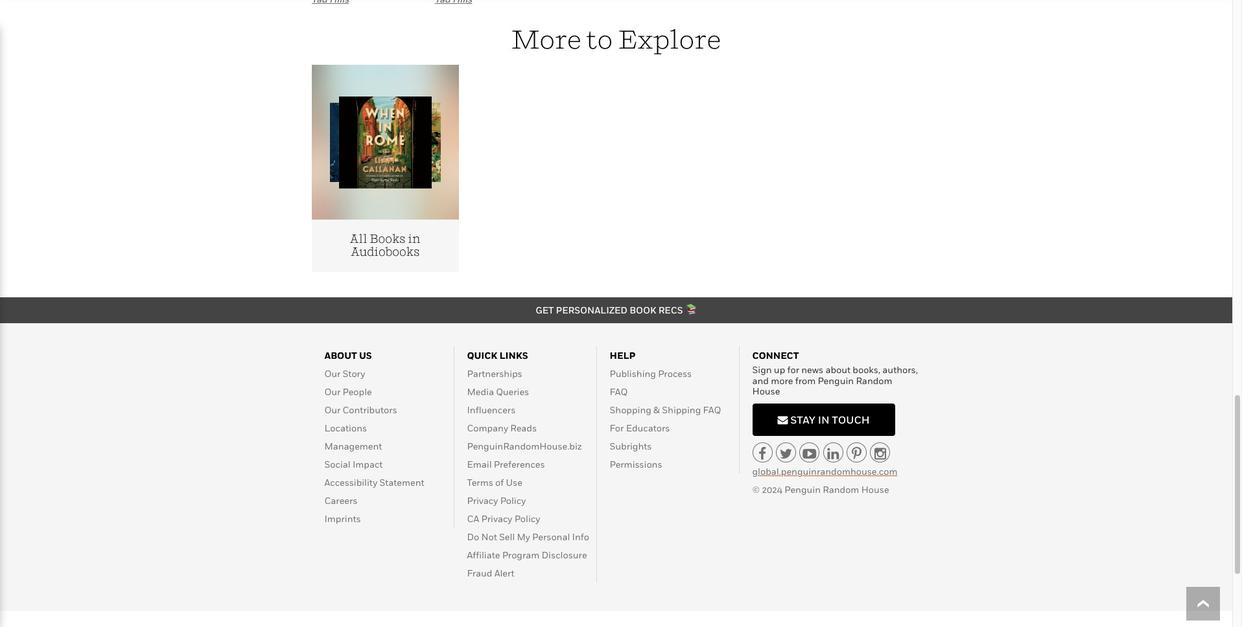 Task type: vqa. For each thing, say whether or not it's contained in the screenshot.
Grade related to Who Was? Workbook: Grade 2 Language/Reading Wiley Blevins , Who HQ and Linda Ross
no



Task type: locate. For each thing, give the bounding box(es) containing it.
do not sell my personal info
[[467, 532, 589, 543]]

1 our from the top
[[325, 368, 341, 379]]

our contributors
[[325, 404, 397, 415]]

sell
[[499, 532, 515, 543]]

all books in audiobooks link
[[312, 65, 459, 272]]

random down "global.penguinrandomhouse.com" link
[[823, 484, 859, 495]]

our people link
[[325, 386, 372, 397]]

policy up do not sell my personal info link at bottom
[[515, 513, 540, 524]]

1 vertical spatial house
[[862, 484, 889, 495]]

recs
[[659, 305, 683, 316]]

policy
[[500, 495, 526, 506], [515, 513, 540, 524]]

2024
[[762, 484, 783, 495]]

privacy
[[467, 495, 498, 506], [482, 513, 513, 524]]

faq up shopping
[[610, 386, 628, 397]]

impact
[[353, 459, 383, 470]]

authors,
[[883, 364, 918, 375]]

my
[[517, 532, 530, 543]]

story
[[343, 368, 365, 379]]

1 vertical spatial faq
[[703, 404, 721, 415]]

help
[[610, 350, 636, 361]]

book
[[630, 305, 656, 316]]

partnerships link
[[467, 368, 522, 379]]

penguinrandomhouse.biz link
[[467, 441, 582, 452]]

2 vertical spatial our
[[325, 404, 341, 415]]

shopping & shipping faq link
[[610, 404, 721, 415]]

media
[[467, 386, 494, 397]]

preferences
[[494, 459, 545, 470]]

random right about
[[856, 375, 893, 386]]

locations
[[325, 423, 367, 434]]

info
[[572, 532, 589, 543]]

management
[[325, 441, 382, 452]]

1 vertical spatial our
[[325, 386, 341, 397]]

about us link
[[325, 350, 372, 361]]

in right the stay
[[818, 414, 830, 427]]

privacy down "terms"
[[467, 495, 498, 506]]

privacy down 'privacy policy' link in the bottom of the page
[[482, 513, 513, 524]]

shopping
[[610, 404, 652, 415]]

educators
[[626, 423, 670, 434]]

visit us on linkedin image
[[828, 447, 839, 461]]

our for our people
[[325, 386, 341, 397]]

visit us on pinterest image
[[852, 447, 862, 461]]

to
[[587, 23, 613, 54]]

faq right shipping
[[703, 404, 721, 415]]

house
[[753, 386, 780, 397], [862, 484, 889, 495]]

house down sign
[[753, 386, 780, 397]]

0 vertical spatial house
[[753, 386, 780, 397]]

1 horizontal spatial house
[[862, 484, 889, 495]]

all books in audiobooks
[[350, 232, 421, 259]]

us
[[359, 350, 372, 361]]

process
[[658, 368, 692, 379]]

house inside connect sign up for news about books, authors, and more from penguin random house
[[753, 386, 780, 397]]

penguin
[[818, 375, 854, 386], [785, 484, 821, 495]]

penguin down "global.penguinrandomhouse.com" link
[[785, 484, 821, 495]]

from
[[795, 375, 816, 386]]

people
[[343, 386, 372, 397]]

publishing process link
[[610, 368, 692, 379]]

reads
[[510, 423, 537, 434]]

email preferences link
[[467, 459, 545, 470]]

our
[[325, 368, 341, 379], [325, 386, 341, 397], [325, 404, 341, 415]]

books,
[[853, 364, 881, 375]]

random
[[856, 375, 893, 386], [823, 484, 859, 495]]

0 horizontal spatial in
[[408, 232, 421, 245]]

our for our contributors
[[325, 404, 341, 415]]

statement
[[380, 477, 424, 488]]

0 vertical spatial random
[[856, 375, 893, 386]]

up
[[774, 364, 785, 375]]

0 vertical spatial penguin
[[818, 375, 854, 386]]

influencers link
[[467, 404, 516, 415]]

social impact link
[[325, 459, 383, 470]]

2 our from the top
[[325, 386, 341, 397]]

1 vertical spatial in
[[818, 414, 830, 427]]

in right books
[[408, 232, 421, 245]]

1 vertical spatial policy
[[515, 513, 540, 524]]

privacy policy link
[[467, 495, 526, 506]]

terms of use link
[[467, 477, 523, 488]]

house down visit us on instagram image
[[862, 484, 889, 495]]

for educators link
[[610, 423, 670, 434]]

subrights
[[610, 441, 652, 452]]

permissions link
[[610, 459, 662, 470]]

3 our from the top
[[325, 404, 341, 415]]

faq
[[610, 386, 628, 397], [703, 404, 721, 415]]

quick
[[467, 350, 498, 361]]

publishing
[[610, 368, 656, 379]]

books
[[370, 232, 406, 245]]

disclosure
[[542, 550, 587, 561]]

subrights link
[[610, 441, 652, 452]]

1 horizontal spatial faq
[[703, 404, 721, 415]]

📚
[[685, 305, 697, 316]]

locations link
[[325, 423, 367, 434]]

publishing process
[[610, 368, 692, 379]]

get personalized book recs 📚 link
[[536, 305, 697, 316]]

penguinrandomhouse.biz
[[467, 441, 582, 452]]

0 horizontal spatial house
[[753, 386, 780, 397]]

company reads
[[467, 423, 537, 434]]

1 vertical spatial random
[[823, 484, 859, 495]]

do not sell my personal info link
[[467, 532, 589, 543]]

random inside connect sign up for news about books, authors, and more from penguin random house
[[856, 375, 893, 386]]

0 vertical spatial our
[[325, 368, 341, 379]]

0 vertical spatial in
[[408, 232, 421, 245]]

personal
[[532, 532, 570, 543]]

social
[[325, 459, 351, 470]]

penguin right from
[[818, 375, 854, 386]]

management link
[[325, 441, 382, 452]]

more
[[511, 23, 582, 54]]

ca privacy policy
[[467, 513, 540, 524]]

our down about
[[325, 368, 341, 379]]

1 horizontal spatial in
[[818, 414, 830, 427]]

quick links
[[467, 350, 528, 361]]

0 vertical spatial policy
[[500, 495, 526, 506]]

our up locations 'link'
[[325, 404, 341, 415]]

policy down use
[[500, 495, 526, 506]]

for
[[788, 364, 800, 375]]

of
[[495, 477, 504, 488]]

our story link
[[325, 368, 365, 379]]

our people
[[325, 386, 372, 397]]

0 vertical spatial faq
[[610, 386, 628, 397]]

our down "our story"
[[325, 386, 341, 397]]

stay
[[791, 414, 816, 427]]

email
[[467, 459, 492, 470]]

visit us on twitter image
[[780, 447, 792, 461]]



Task type: describe. For each thing, give the bounding box(es) containing it.
our story
[[325, 368, 365, 379]]

shipping
[[662, 404, 701, 415]]

penguin inside connect sign up for news about books, authors, and more from penguin random house
[[818, 375, 854, 386]]

© 2024 penguin random house
[[753, 484, 889, 495]]

terms
[[467, 477, 493, 488]]

fraud alert
[[467, 568, 515, 579]]

affiliate
[[467, 550, 500, 561]]

our contributors link
[[325, 404, 397, 415]]

visit us on instagram image
[[875, 447, 886, 461]]

and
[[753, 375, 769, 386]]

imprints link
[[325, 513, 361, 524]]

fraud
[[467, 568, 492, 579]]

media queries link
[[467, 386, 529, 397]]

terms of use
[[467, 477, 523, 488]]

permissions
[[610, 459, 662, 470]]

0 vertical spatial privacy
[[467, 495, 498, 506]]

affiliate program disclosure
[[467, 550, 587, 561]]

careers link
[[325, 495, 358, 506]]

our for our story
[[325, 368, 341, 379]]

privacy policy
[[467, 495, 526, 506]]

explore
[[618, 23, 721, 54]]

in inside all books in audiobooks
[[408, 232, 421, 245]]

company
[[467, 423, 508, 434]]

company reads link
[[467, 423, 537, 434]]

links
[[500, 350, 528, 361]]

more to explore
[[511, 23, 721, 54]]

sign
[[753, 364, 772, 375]]

media queries
[[467, 386, 529, 397]]

queries
[[496, 386, 529, 397]]

envelope image
[[778, 415, 788, 425]]

affiliate program disclosure link
[[467, 550, 587, 561]]

accessibility statement
[[325, 477, 424, 488]]

1 vertical spatial privacy
[[482, 513, 513, 524]]

in inside popup button
[[818, 414, 830, 427]]

news
[[802, 364, 824, 375]]

visit us on youtube image
[[803, 447, 817, 461]]

stay in touch
[[788, 414, 870, 427]]

1 vertical spatial penguin
[[785, 484, 821, 495]]

audiobooks
[[351, 245, 420, 259]]

social impact
[[325, 459, 383, 470]]

0 horizontal spatial faq
[[610, 386, 628, 397]]

ca
[[467, 513, 479, 524]]

©
[[753, 484, 760, 495]]

ca privacy policy link
[[467, 513, 540, 524]]

use
[[506, 477, 523, 488]]

global.penguinrandomhouse.com
[[753, 466, 898, 477]]

connect sign up for news about books, authors, and more from penguin random house
[[753, 350, 918, 397]]

contributors
[[343, 404, 397, 415]]

not
[[481, 532, 497, 543]]

touch
[[832, 414, 870, 427]]

all
[[350, 232, 367, 245]]

global.penguinrandomhouse.com link
[[753, 466, 898, 477]]

more
[[771, 375, 793, 386]]

alert
[[495, 568, 515, 579]]

imprints
[[325, 513, 361, 524]]

email preferences
[[467, 459, 545, 470]]

personalized
[[556, 305, 628, 316]]

careers
[[325, 495, 358, 506]]

shopping & shipping faq
[[610, 404, 721, 415]]

for educators
[[610, 423, 670, 434]]

connect
[[753, 350, 799, 361]]

visit us on facebook image
[[759, 447, 766, 461]]

for
[[610, 423, 624, 434]]

stay in touch button
[[753, 404, 895, 436]]

&
[[654, 404, 660, 415]]

about us
[[325, 350, 372, 361]]

about
[[826, 364, 851, 375]]

audiobooks image
[[330, 96, 441, 189]]

accessibility statement link
[[325, 477, 424, 488]]

influencers
[[467, 404, 516, 415]]

program
[[502, 550, 540, 561]]

partnerships
[[467, 368, 522, 379]]

faq link
[[610, 386, 628, 397]]



